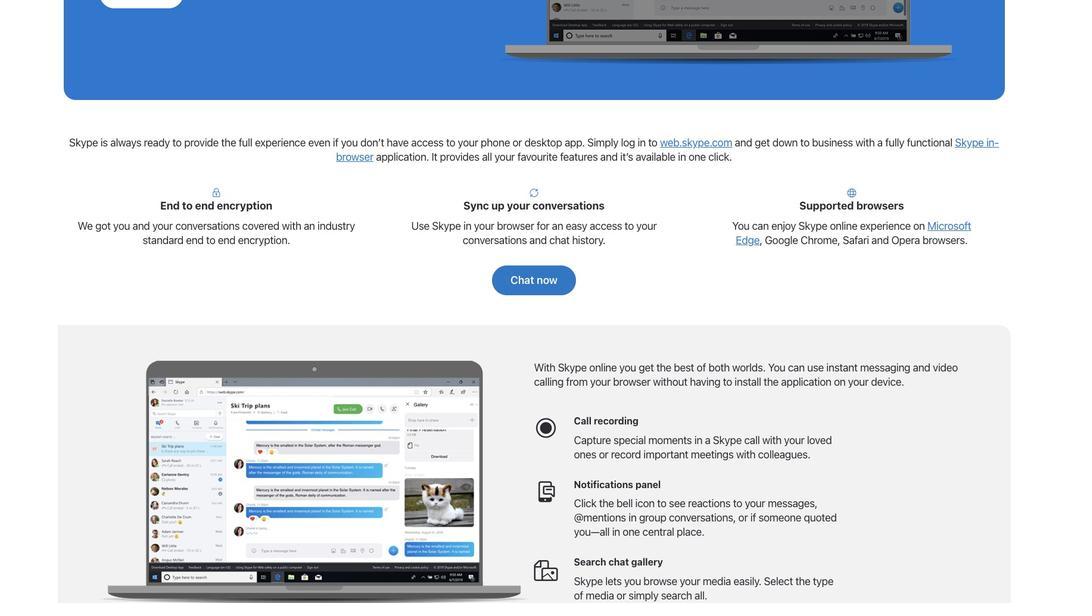 Task type: locate. For each thing, give the bounding box(es) containing it.
browser left without
[[614, 376, 651, 389]]

1 vertical spatial online
[[590, 362, 617, 374]]

conversations up easy
[[533, 200, 605, 212]]

the left full
[[221, 137, 236, 149]]

2 an from the left
[[552, 220, 564, 232]]

skype down 'search'
[[574, 576, 603, 588]]

and up standard
[[133, 220, 150, 232]]

if left someone
[[751, 512, 757, 525]]

you can enjoy skype online experience on
[[733, 220, 928, 232]]

chat up the lets
[[609, 558, 629, 568]]

recording
[[594, 416, 639, 427]]

1 vertical spatial can
[[789, 362, 805, 374]]

0 vertical spatial access
[[411, 137, 444, 149]]

easy
[[566, 220, 588, 232]]

1 vertical spatial of
[[574, 590, 584, 603]]

1 horizontal spatial online
[[830, 220, 858, 232]]

encryption.
[[238, 234, 290, 247]]

access
[[411, 137, 444, 149], [590, 220, 623, 232]]

0 horizontal spatial conversations
[[175, 220, 240, 232]]

media
[[703, 576, 732, 588], [586, 590, 614, 603]]

conversations inside the use skype in your browser for an easy access to your conversations and chat history.
[[463, 234, 527, 247]]

conversations down the  end to end encryption
[[175, 220, 240, 232]]

0 horizontal spatial if
[[333, 137, 339, 149]]

2 horizontal spatial conversations
[[533, 200, 605, 212]]

and left video
[[914, 362, 931, 374]]

down
[[773, 137, 798, 149]]

you left don't
[[341, 137, 358, 149]]

1 vertical spatial on
[[834, 376, 846, 389]]

1 horizontal spatial conversations
[[463, 234, 527, 247]]

of down 'search'
[[574, 590, 584, 603]]

or inside click the bell icon to see reactions to your messages, @mentions in group conversations, or if someone quoted you—all in one central place.
[[739, 512, 748, 525]]

and inside the use skype in your browser for an easy access to your conversations and chat history.
[[530, 234, 547, 247]]

the inside skype lets you browse your media easily. select the type of media or simply search all.
[[796, 576, 811, 588]]

or
[[513, 137, 522, 149], [599, 449, 609, 461], [739, 512, 748, 525], [617, 590, 626, 603]]

or left someone
[[739, 512, 748, 525]]

0 vertical spatial get
[[755, 137, 770, 149]]

0 horizontal spatial access
[[411, 137, 444, 149]]

skype up meetings
[[713, 434, 742, 447]]

1 horizontal spatial access
[[590, 220, 623, 232]]

0 horizontal spatial media
[[586, 590, 614, 603]]

encryption
[[217, 200, 273, 212]]

safari
[[843, 234, 870, 247]]

click.
[[709, 151, 732, 163]]

on up opera
[[914, 220, 926, 232]]

1 horizontal spatial media
[[703, 576, 732, 588]]

1 vertical spatial conversations
[[175, 220, 240, 232]]

the up without
[[657, 362, 672, 374]]

0 vertical spatial experience
[[255, 137, 306, 149]]

1 vertical spatial access
[[590, 220, 623, 232]]

0 horizontal spatial chat
[[550, 234, 570, 247]]

an inside the use skype in your browser for an easy access to your conversations and chat history.
[[552, 220, 564, 232]]

and right safari
[[872, 234, 890, 247]]

you right the got
[[113, 220, 130, 232]]

browser down don't
[[336, 151, 374, 163]]

conversations
[[533, 200, 605, 212], [175, 220, 240, 232], [463, 234, 527, 247]]

to inside the  end to end encryption
[[182, 200, 193, 212]]

of
[[697, 362, 706, 374], [574, 590, 584, 603]]

of inside with skype online you get the best of both worlds. you can use instant messaging and video calling from your browser without having to install the application on your device.
[[697, 362, 706, 374]]

0 vertical spatial conversations
[[533, 200, 605, 212]]

bell
[[617, 498, 633, 511]]

0 vertical spatial if
[[333, 137, 339, 149]]

chat now
[[511, 274, 558, 287]]

access up it
[[411, 137, 444, 149]]

browser inside the use skype in your browser for an easy access to your conversations and chat history.
[[497, 220, 535, 232]]

in up meetings
[[695, 434, 703, 447]]

or inside skype lets you browse your media easily. select the type of media or simply search all.
[[617, 590, 626, 603]]

notifications panel
[[574, 480, 661, 490]]

conversations inside  sync up your conversations
[[533, 200, 605, 212]]

and down "for" at right top
[[530, 234, 547, 247]]

online up safari
[[830, 220, 858, 232]]

you up edge
[[733, 220, 750, 232]]

on
[[914, 220, 926, 232], [834, 376, 846, 389]]

and
[[735, 137, 753, 149], [601, 151, 618, 163], [133, 220, 150, 232], [530, 234, 547, 247], [872, 234, 890, 247], [914, 362, 931, 374]]

to down the  end to end encryption
[[206, 234, 216, 247]]

can up application
[[789, 362, 805, 374]]

and inside we got you and your conversations covered with an industry standard end to end encryption.
[[133, 220, 150, 232]]

your
[[458, 137, 479, 149], [495, 151, 515, 163], [507, 200, 530, 212], [153, 220, 173, 232], [474, 220, 495, 232], [637, 220, 657, 232], [591, 376, 611, 389], [849, 376, 869, 389], [785, 434, 805, 447], [745, 498, 766, 511], [680, 576, 701, 588]]

1 vertical spatial get
[[639, 362, 654, 374]]

in inside the use skype in your browser for an easy access to your conversations and chat history.
[[464, 220, 472, 232]]

the left type
[[796, 576, 811, 588]]

browsers.
[[923, 234, 968, 247]]

up
[[492, 200, 505, 212]]

1 vertical spatial you
[[769, 362, 786, 374]]

1 horizontal spatial experience
[[861, 220, 911, 232]]

get left down in the right top of the page
[[755, 137, 770, 149]]

media down the lets
[[586, 590, 614, 603]]

to inside we got you and your conversations covered with an industry standard end to end encryption.
[[206, 234, 216, 247]]

can up edge
[[753, 220, 769, 232]]

one down 'web.skype.com' "link"
[[689, 151, 706, 163]]

log
[[621, 137, 636, 149]]

you
[[341, 137, 358, 149], [113, 220, 130, 232], [620, 362, 637, 374], [625, 576, 641, 588]]

0 vertical spatial online
[[830, 220, 858, 232]]

online up call recording
[[590, 362, 617, 374]]

the right the install
[[764, 376, 779, 389]]

1 horizontal spatial get
[[755, 137, 770, 149]]

have
[[387, 137, 409, 149]]

a up meetings
[[705, 434, 711, 447]]

0 horizontal spatial browser
[[336, 151, 374, 163]]

on inside with skype online you get the best of both worlds. you can use instant messaging and video calling from your browser without having to install the application on your device.
[[834, 376, 846, 389]]

you right worlds.
[[769, 362, 786, 374]]

get inside with skype online you get the best of both worlds. you can use instant messaging and video calling from your browser without having to install the application on your device.
[[639, 362, 654, 374]]

your inside "capture special moments in a skype call with your loved ones or record important meetings with colleagues."
[[785, 434, 805, 447]]

to right ready
[[173, 137, 182, 149]]

the inside click the bell icon to see reactions to your messages, @mentions in group conversations, or if someone quoted you—all in one central place.
[[599, 498, 614, 511]]

if right even
[[333, 137, 339, 149]]

provides
[[440, 151, 480, 163]]

1 vertical spatial a
[[705, 434, 711, 447]]

edge
[[736, 234, 760, 247]]


[[530, 188, 539, 198]]

1 horizontal spatial of
[[697, 362, 706, 374]]

experience right full
[[255, 137, 306, 149]]

one
[[689, 151, 706, 163], [623, 527, 640, 539]]

capture special moments in a skype call with your loved ones or record important meetings with colleagues.
[[574, 434, 832, 461]]

skype inside the use skype in your browser for an easy access to your conversations and chat history.
[[432, 220, 461, 232]]

important
[[644, 449, 689, 461]]

use
[[412, 220, 430, 232]]

an
[[304, 220, 315, 232], [552, 220, 564, 232]]

0 vertical spatial can
[[753, 220, 769, 232]]

1 horizontal spatial chat
[[609, 558, 629, 568]]

skype right use
[[432, 220, 461, 232]]

and left down in the right top of the page
[[735, 137, 753, 149]]

in down sync
[[464, 220, 472, 232]]

end down 
[[195, 200, 215, 212]]

0 horizontal spatial a
[[705, 434, 711, 447]]

in-
[[987, 137, 1000, 149]]

click the bell icon to see reactions to your messages, @mentions in group conversations, or if someone quoted you—all in one central place.
[[574, 498, 837, 539]]

0 horizontal spatial an
[[304, 220, 315, 232]]

 supported browsers
[[800, 188, 905, 212]]

to inside with skype online you get the best of both worlds. you can use instant messaging and video calling from your browser without having to install the application on your device.
[[723, 376, 733, 389]]

ones
[[574, 449, 597, 461]]

even
[[308, 137, 331, 149]]

0 vertical spatial of
[[697, 362, 706, 374]]

2 vertical spatial browser
[[614, 376, 651, 389]]

capture
[[574, 434, 611, 447]]

experience down "browsers" at the top right
[[861, 220, 911, 232]]

with down call
[[737, 449, 756, 461]]

search
[[661, 590, 693, 603]]

2 vertical spatial conversations
[[463, 234, 527, 247]]

an left industry
[[304, 220, 315, 232]]

you—all
[[574, 527, 610, 539]]

skype up from
[[558, 362, 587, 374]]

to right end
[[182, 200, 193, 212]]

colleagues.
[[759, 449, 811, 461]]

chat down "for" at right top
[[550, 234, 570, 247]]

opera
[[892, 234, 921, 247]]

1 horizontal spatial an
[[552, 220, 564, 232]]

type
[[814, 576, 834, 588]]

one down group
[[623, 527, 640, 539]]

0 vertical spatial you
[[733, 220, 750, 232]]

end inside the  end to end encryption
[[195, 200, 215, 212]]

online inside with skype online you get the best of both worlds. you can use instant messaging and video calling from your browser without having to install the application on your device.
[[590, 362, 617, 374]]

of inside skype lets you browse your media easily. select the type of media or simply search all.
[[574, 590, 584, 603]]

media up all.
[[703, 576, 732, 588]]

end
[[195, 200, 215, 212], [186, 234, 204, 247], [218, 234, 236, 247]]

0 vertical spatial chat
[[550, 234, 570, 247]]

an right "for" at right top
[[552, 220, 564, 232]]

or down the lets
[[617, 590, 626, 603]]

0 vertical spatial on
[[914, 220, 926, 232]]

1 vertical spatial one
[[623, 527, 640, 539]]

your inside  sync up your conversations
[[507, 200, 530, 212]]

browser inside skype in- browser
[[336, 151, 374, 163]]

0 vertical spatial one
[[689, 151, 706, 163]]

in
[[638, 137, 646, 149], [678, 151, 686, 163], [464, 220, 472, 232], [695, 434, 703, 447], [629, 512, 637, 525], [613, 527, 621, 539]]

0 horizontal spatial get
[[639, 362, 654, 374]]

skype web on edge image
[[490, 0, 967, 64], [93, 361, 534, 604]]

click
[[574, 498, 597, 511]]

0 horizontal spatial online
[[590, 362, 617, 374]]

to right easy
[[625, 220, 634, 232]]

0 horizontal spatial experience
[[255, 137, 306, 149]]

end left encryption.
[[218, 234, 236, 247]]

a left fully
[[878, 137, 883, 149]]

one inside click the bell icon to see reactions to your messages, @mentions in group conversations, or if someone quoted you—all in one central place.
[[623, 527, 640, 539]]

browser down up
[[497, 220, 535, 232]]

if
[[333, 137, 339, 149], [751, 512, 757, 525]]

access inside the use skype in your browser for an easy access to your conversations and chat history.
[[590, 220, 623, 232]]

enjoy
[[772, 220, 797, 232]]

1 horizontal spatial on
[[914, 220, 926, 232]]

chat
[[550, 234, 570, 247], [609, 558, 629, 568]]

0 horizontal spatial one
[[623, 527, 640, 539]]

1 horizontal spatial browser
[[497, 220, 535, 232]]

in inside "capture special moments in a skype call with your loved ones or record important meetings with colleagues."
[[695, 434, 703, 447]]

available
[[636, 151, 676, 163]]

skype inside skype in- browser
[[956, 137, 985, 149]]

for
[[537, 220, 550, 232]]

0 horizontal spatial on
[[834, 376, 846, 389]]

gallery
[[632, 558, 663, 568]]

1 vertical spatial browser
[[497, 220, 535, 232]]

1 horizontal spatial if
[[751, 512, 757, 525]]

someone
[[759, 512, 802, 525]]

instant
[[827, 362, 858, 374]]

if inside click the bell icon to see reactions to your messages, @mentions in group conversations, or if someone quoted you—all in one central place.
[[751, 512, 757, 525]]

to down both
[[723, 376, 733, 389]]

1 horizontal spatial can
[[789, 362, 805, 374]]

you inside with skype online you get the best of both worlds. you can use instant messaging and video calling from your browser without having to install the application on your device.
[[620, 362, 637, 374]]

central
[[643, 527, 675, 539]]

a
[[878, 137, 883, 149], [705, 434, 711, 447]]

with left fully
[[856, 137, 875, 149]]

with right covered
[[282, 220, 301, 232]]

1 vertical spatial if
[[751, 512, 757, 525]]

end
[[160, 200, 180, 212]]

install
[[735, 376, 762, 389]]

conversations down up
[[463, 234, 527, 247]]

skype in- browser
[[336, 137, 1000, 163]]


[[848, 188, 857, 198]]

on down instant
[[834, 376, 846, 389]]

0 vertical spatial browser
[[336, 151, 374, 163]]

to up available
[[649, 137, 658, 149]]

you up simply at the right of the page
[[625, 576, 641, 588]]

1 horizontal spatial you
[[769, 362, 786, 374]]

quoted
[[804, 512, 837, 525]]

messaging
[[861, 362, 911, 374]]

access up 'history.'
[[590, 220, 623, 232]]

1 an from the left
[[304, 220, 315, 232]]

of up the having
[[697, 362, 706, 374]]

1 vertical spatial chat
[[609, 558, 629, 568]]

you up recording
[[620, 362, 637, 374]]

2 horizontal spatial browser
[[614, 376, 651, 389]]

skype left in-
[[956, 137, 985, 149]]

0 horizontal spatial of
[[574, 590, 584, 603]]

use skype in your browser for an easy access to your conversations and chat history.
[[412, 220, 657, 247]]

microsoft
[[928, 220, 972, 232]]

the up @mentions
[[599, 498, 614, 511]]

0 vertical spatial a
[[878, 137, 883, 149]]

conversations,
[[669, 512, 736, 525]]

the
[[221, 137, 236, 149], [657, 362, 672, 374], [764, 376, 779, 389], [599, 498, 614, 511], [796, 576, 811, 588]]


[[534, 417, 558, 440]]

get up without
[[639, 362, 654, 374]]

or down capture
[[599, 449, 609, 461]]

1 horizontal spatial one
[[689, 151, 706, 163]]



Task type: describe. For each thing, give the bounding box(es) containing it.
desktop
[[525, 137, 562, 149]]

1 vertical spatial skype web on edge image
[[93, 361, 534, 604]]

it
[[432, 151, 438, 163]]

microsoft edge
[[736, 220, 972, 247]]

ready
[[144, 137, 170, 149]]

phone
[[481, 137, 510, 149]]

easily.
[[734, 576, 762, 588]]

search
[[574, 558, 607, 568]]

skype inside "capture special moments in a skype call with your loved ones or record important meetings with colleagues."
[[713, 434, 742, 447]]

you inside we got you and your conversations covered with an industry standard end to end encryption.
[[113, 220, 130, 232]]

skype inside with skype online you get the best of both worlds. you can use instant messaging and video calling from your browser without having to install the application on your device.
[[558, 362, 587, 374]]

your inside we got you and your conversations covered with an industry standard end to end encryption.
[[153, 220, 173, 232]]

from
[[566, 376, 588, 389]]

to right down in the right top of the page
[[801, 137, 810, 149]]

functional
[[908, 137, 953, 149]]

with up colleagues.
[[763, 434, 782, 447]]

supported
[[800, 200, 854, 212]]

web.skype.com
[[660, 137, 733, 149]]

without
[[653, 376, 688, 389]]

chrome,
[[801, 234, 841, 247]]

conversations inside we got you and your conversations covered with an industry standard end to end encryption.
[[175, 220, 240, 232]]

to up provides
[[446, 137, 456, 149]]

a inside "capture special moments in a skype call with your loved ones or record important meetings with colleagues."
[[705, 434, 711, 447]]

1 vertical spatial media
[[586, 590, 614, 603]]

you inside with skype online you get the best of both worlds. you can use instant messaging and video calling from your browser without having to install the application on your device.
[[769, 362, 786, 374]]

in right log
[[638, 137, 646, 149]]

all.
[[695, 590, 708, 603]]

 end to end encryption
[[160, 188, 273, 212]]

use
[[808, 362, 824, 374]]

is
[[101, 137, 108, 149]]

don't
[[361, 137, 384, 149]]

icon
[[636, 498, 655, 511]]

chat
[[511, 274, 535, 287]]

end right standard
[[186, 234, 204, 247]]

worlds.
[[733, 362, 766, 374]]

skype is always ready to provide the full experience even if you don't have access to your phone or desktop app. simply log in to web.skype.com and get down to business with a fully functional
[[69, 137, 956, 149]]

or inside "capture special moments in a skype call with your loved ones or record important meetings with colleagues."
[[599, 449, 609, 461]]

browsers
[[857, 200, 905, 212]]

skype up the chrome,
[[799, 220, 828, 232]]

app.
[[565, 137, 585, 149]]

call
[[574, 416, 592, 427]]

simply
[[588, 137, 619, 149]]

and down simply at the top right of page
[[601, 151, 618, 163]]

notifications
[[574, 480, 634, 490]]

best
[[674, 362, 695, 374]]

messages,
[[768, 498, 818, 511]]

simply
[[629, 590, 659, 603]]

, google
[[760, 234, 799, 247]]

sync
[[464, 200, 489, 212]]

to right reactions
[[734, 498, 743, 511]]

in down 'web.skype.com' "link"
[[678, 151, 686, 163]]

calling
[[534, 376, 564, 389]]

we got you and your conversations covered with an industry standard end to end encryption.
[[78, 220, 355, 247]]

fully
[[886, 137, 905, 149]]

business
[[813, 137, 854, 149]]

industry
[[318, 220, 355, 232]]

in down @mentions
[[613, 527, 621, 539]]

to inside the use skype in your browser for an easy access to your conversations and chat history.
[[625, 220, 634, 232]]

or right 'phone'
[[513, 137, 522, 149]]


[[534, 558, 558, 582]]

device.
[[872, 376, 905, 389]]

microsoft edge link
[[736, 220, 972, 247]]

panel
[[636, 480, 661, 490]]

group
[[640, 512, 667, 525]]

chat inside the use skype in your browser for an easy access to your conversations and chat history.
[[550, 234, 570, 247]]

loved
[[808, 434, 832, 447]]

your inside click the bell icon to see reactions to your messages, @mentions in group conversations, or if someone quoted you—all in one central place.
[[745, 498, 766, 511]]

application. it provides all your favourite features and it's available in one click.
[[374, 151, 732, 163]]

0 horizontal spatial can
[[753, 220, 769, 232]]

your inside skype lets you browse your media easily. select the type of media or simply search all.
[[680, 576, 701, 588]]

full
[[239, 137, 253, 149]]

standard
[[143, 234, 184, 247]]

now
[[537, 274, 558, 287]]

an inside we got you and your conversations covered with an industry standard end to end encryption.
[[304, 220, 315, 232]]

it's
[[621, 151, 634, 163]]

with
[[534, 362, 556, 374]]

and inside with skype online you get the best of both worlds. you can use instant messaging and video calling from your browser without having to install the application on your device.
[[914, 362, 931, 374]]


[[534, 480, 558, 504]]

features
[[560, 151, 598, 163]]

skype lets you browse your media easily. select the type of media or simply search all.
[[574, 576, 834, 603]]

0 vertical spatial media
[[703, 576, 732, 588]]

skype inside skype lets you browse your media easily. select the type of media or simply search all.
[[574, 576, 603, 588]]

1 horizontal spatial a
[[878, 137, 883, 149]]

search chat gallery
[[574, 558, 663, 568]]

to left see
[[658, 498, 667, 511]]

select
[[765, 576, 794, 588]]

application.
[[376, 151, 429, 163]]

favourite
[[518, 151, 558, 163]]

video
[[933, 362, 959, 374]]

covered
[[242, 220, 280, 232]]

skype in- browser link
[[336, 137, 1000, 163]]

, google chrome, safari and opera browsers.
[[760, 234, 968, 247]]

can inside with skype online you get the best of both worlds. you can use instant messaging and video calling from your browser without having to install the application on your device.
[[789, 362, 805, 374]]

with inside we got you and your conversations covered with an industry standard end to end encryption.
[[282, 220, 301, 232]]

skype left is
[[69, 137, 98, 149]]

 sync up your conversations
[[464, 188, 605, 212]]

place.
[[677, 527, 705, 539]]

call recording
[[574, 416, 639, 427]]

browser inside with skype online you get the best of both worlds. you can use instant messaging and video calling from your browser without having to install the application on your device.
[[614, 376, 651, 389]]


[[212, 188, 221, 198]]

we
[[78, 220, 93, 232]]

1 vertical spatial experience
[[861, 220, 911, 232]]

call
[[745, 434, 760, 447]]

in down bell
[[629, 512, 637, 525]]

always
[[110, 137, 141, 149]]

you inside skype lets you browse your media easily. select the type of media or simply search all.
[[625, 576, 641, 588]]

0 horizontal spatial you
[[733, 220, 750, 232]]

0 vertical spatial skype web on edge image
[[490, 0, 967, 64]]

application
[[782, 376, 832, 389]]

moments
[[649, 434, 692, 447]]

having
[[690, 376, 721, 389]]

web.skype.com link
[[660, 137, 733, 149]]



Task type: vqa. For each thing, say whether or not it's contained in the screenshot.
click.
yes



